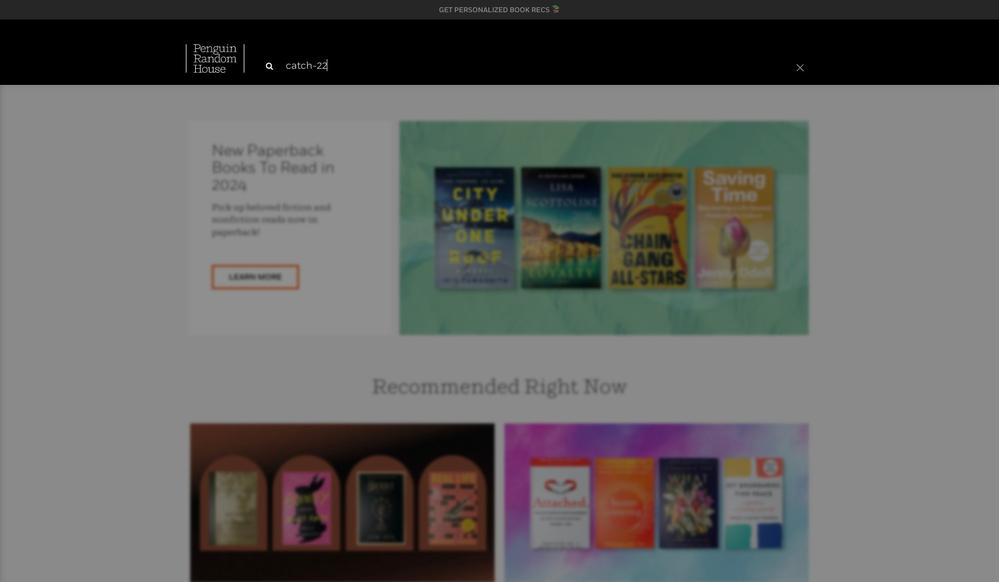 Task type: vqa. For each thing, say whether or not it's contained in the screenshot.
expand/collapse sign up banner icon
no



Task type: describe. For each thing, give the bounding box(es) containing it.
compliment your self-improvement journey with these books. image
[[505, 424, 810, 583]]

search image
[[801, 64, 810, 74]]

for twists like in "saltburn", see these dark academia stories. image
[[190, 424, 495, 583]]

penguin random house image
[[190, 44, 249, 74]]

penguin randomhouse image
[[186, 44, 245, 73]]

close search image
[[797, 62, 805, 73]]

main navigation element
[[167, 44, 833, 74]]



Task type: locate. For each thing, give the bounding box(es) containing it.
None search field
[[245, 56, 756, 73]]

Search search field
[[285, 58, 694, 73]]

None submit
[[245, 56, 285, 72]]

new paperback books to read in 2024 image
[[400, 121, 810, 335]]



